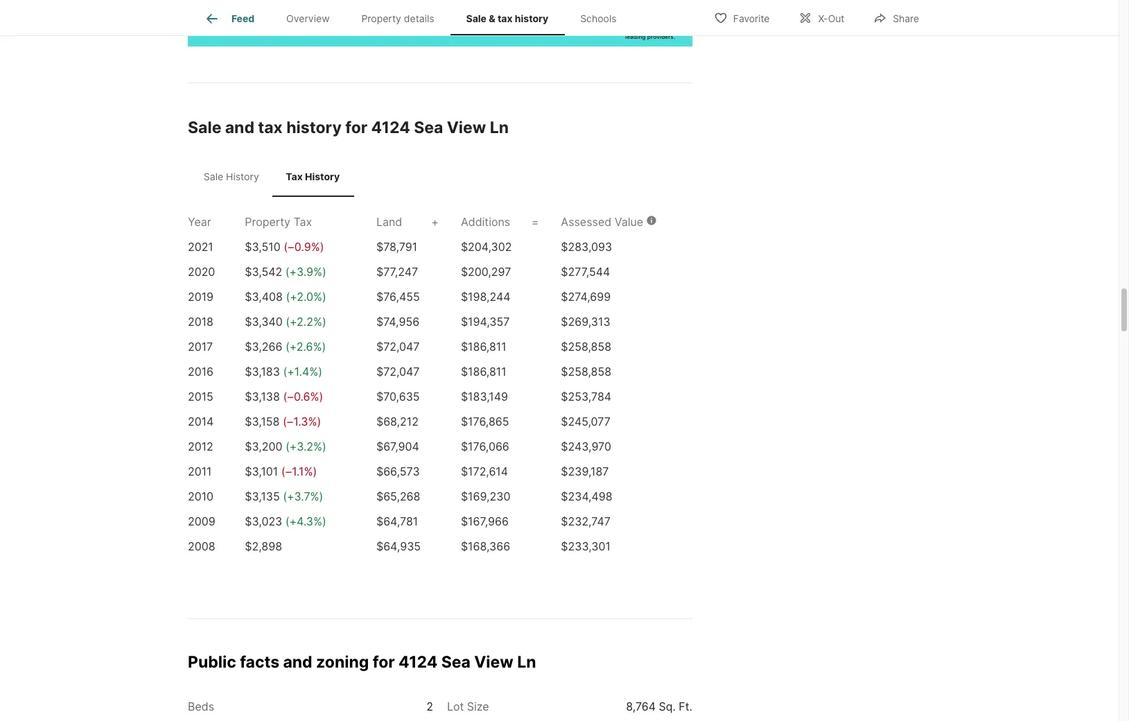 Task type: describe. For each thing, give the bounding box(es) containing it.
x-out
[[819, 12, 845, 24]]

$3,266
[[245, 339, 283, 353]]

$245,077
[[561, 414, 611, 428]]

$68,212
[[377, 414, 419, 428]]

$232,747
[[561, 514, 611, 528]]

overview tab
[[271, 2, 346, 35]]

$77,247
[[377, 265, 418, 278]]

sale and tax history for 4124 sea view ln
[[188, 118, 509, 137]]

sale history tab
[[191, 159, 272, 194]]

(−0.6%)
[[283, 389, 323, 403]]

$3,135 (+3.7%)
[[245, 489, 323, 503]]

$3,135
[[245, 489, 280, 503]]

$3,183 (+1.4%)
[[245, 364, 322, 378]]

history for tax history
[[305, 171, 340, 182]]

tax history tab
[[272, 159, 354, 194]]

lot
[[447, 700, 464, 714]]

$169,230
[[461, 489, 511, 503]]

$3,542 (+3.9%)
[[245, 265, 326, 278]]

ad region
[[188, 0, 693, 46]]

$233,301
[[561, 539, 611, 553]]

$74,956
[[377, 314, 420, 328]]

sale history
[[204, 171, 259, 182]]

tax inside tab
[[286, 171, 303, 182]]

$258,858 for $3,183 (+1.4%)
[[561, 364, 612, 378]]

history for &
[[515, 13, 549, 24]]

ln for public facts and zoning for 4124 sea view ln
[[517, 652, 536, 672]]

$64,781
[[377, 514, 418, 528]]

$186,811 for (+2.6%)
[[461, 339, 507, 353]]

tax for and
[[258, 118, 283, 137]]

(+2.6%)
[[286, 339, 326, 353]]

$172,614
[[461, 464, 508, 478]]

$183,149
[[461, 389, 508, 403]]

+
[[432, 215, 439, 228]]

$3,101 (−1.1%)
[[245, 464, 317, 478]]

tab list containing feed
[[188, 0, 644, 35]]

$3,023
[[245, 514, 282, 528]]

(+3.7%)
[[283, 489, 323, 503]]

2012
[[188, 439, 213, 453]]

$167,966
[[461, 514, 509, 528]]

schools tab
[[565, 2, 633, 35]]

$277,544
[[561, 265, 610, 278]]

8,764 sq. ft.
[[626, 700, 693, 714]]

$204,302
[[461, 240, 512, 253]]

sale & tax history tab
[[450, 2, 565, 35]]

for for zoning
[[373, 652, 395, 672]]

1 vertical spatial tax
[[294, 215, 312, 228]]

sale for sale & tax history
[[466, 13, 487, 24]]

facts
[[240, 652, 280, 672]]

sale & tax history
[[466, 13, 549, 24]]

lot size
[[447, 700, 489, 714]]

$3,266 (+2.6%)
[[245, 339, 326, 353]]

favorite
[[734, 12, 770, 24]]

$66,573
[[377, 464, 420, 478]]

sale for sale history
[[204, 171, 223, 182]]

history for and
[[286, 118, 342, 137]]

feed link
[[204, 10, 255, 27]]

$65,268
[[377, 489, 421, 503]]

$253,784
[[561, 389, 612, 403]]

4124 for zoning
[[399, 652, 438, 672]]

$269,313
[[561, 314, 611, 328]]

2014
[[188, 414, 214, 428]]

$186,811 for (+1.4%)
[[461, 364, 507, 378]]

sale for sale and tax history for 4124 sea view ln
[[188, 118, 222, 137]]

$234,498
[[561, 489, 613, 503]]

$72,047 for $3,266 (+2.6%)
[[377, 339, 420, 353]]

property details
[[362, 13, 435, 24]]

1 vertical spatial and
[[283, 652, 313, 672]]

$78,791
[[377, 240, 418, 253]]

8,764
[[626, 700, 656, 714]]

tax for &
[[498, 13, 513, 24]]

share
[[893, 12, 920, 24]]

$2,898
[[245, 539, 282, 553]]

assessed value
[[561, 215, 644, 228]]

x-out button
[[787, 3, 857, 32]]

$3,158
[[245, 414, 280, 428]]

details
[[404, 13, 435, 24]]

$3,542
[[245, 265, 282, 278]]

$176,865
[[461, 414, 509, 428]]

2008
[[188, 539, 215, 553]]

&
[[489, 13, 496, 24]]



Task type: locate. For each thing, give the bounding box(es) containing it.
2019
[[188, 290, 214, 303]]

0 horizontal spatial tax
[[258, 118, 283, 137]]

2021
[[188, 240, 213, 253]]

$76,455
[[377, 290, 420, 303]]

history inside tax history tab
[[305, 171, 340, 182]]

1 horizontal spatial history
[[515, 13, 549, 24]]

2 $258,858 from the top
[[561, 364, 612, 378]]

0 vertical spatial tax
[[498, 13, 513, 24]]

tax inside sale & tax history tab
[[498, 13, 513, 24]]

1 vertical spatial tab list
[[188, 157, 356, 197]]

1 tab list from the top
[[188, 0, 644, 35]]

0 horizontal spatial and
[[225, 118, 255, 137]]

1 horizontal spatial history
[[305, 171, 340, 182]]

property inside tab
[[362, 13, 401, 24]]

tax up (−0.9%)
[[294, 215, 312, 228]]

1 horizontal spatial ln
[[517, 652, 536, 672]]

property for property tax
[[245, 215, 291, 228]]

public
[[188, 652, 236, 672]]

1 horizontal spatial property
[[362, 13, 401, 24]]

$70,635
[[377, 389, 420, 403]]

2011
[[188, 464, 212, 478]]

1 vertical spatial $258,858
[[561, 364, 612, 378]]

1 vertical spatial sea
[[441, 652, 471, 672]]

0 vertical spatial property
[[362, 13, 401, 24]]

1 vertical spatial sale
[[188, 118, 222, 137]]

$72,047 down $74,956
[[377, 339, 420, 353]]

sea for public facts and zoning for 4124 sea view ln
[[441, 652, 471, 672]]

view for public facts and zoning for 4124 sea view ln
[[474, 652, 514, 672]]

(+1.4%)
[[283, 364, 322, 378]]

history right &
[[515, 13, 549, 24]]

4124 for history
[[371, 118, 410, 137]]

2
[[427, 700, 433, 714]]

property details tab
[[346, 2, 450, 35]]

0 vertical spatial for
[[345, 118, 368, 137]]

0 vertical spatial sale
[[466, 13, 487, 24]]

0 horizontal spatial history
[[286, 118, 342, 137]]

0 horizontal spatial for
[[345, 118, 368, 137]]

1 vertical spatial $72,047
[[377, 364, 420, 378]]

history down sale and tax history for 4124 sea view ln on the left of the page
[[305, 171, 340, 182]]

property up $3,510
[[245, 215, 291, 228]]

0 horizontal spatial property
[[245, 215, 291, 228]]

property for property details
[[362, 13, 401, 24]]

1 horizontal spatial tax
[[498, 13, 513, 24]]

tax
[[286, 171, 303, 182], [294, 215, 312, 228]]

(+4.3%)
[[286, 514, 326, 528]]

$64,935
[[377, 539, 421, 553]]

$3,023 (+4.3%)
[[245, 514, 326, 528]]

2015
[[188, 389, 213, 403]]

$258,858 for $3,266 (+2.6%)
[[561, 339, 612, 353]]

1 vertical spatial property
[[245, 215, 291, 228]]

$239,187
[[561, 464, 609, 478]]

$67,904
[[377, 439, 419, 453]]

tax up sale history
[[258, 118, 283, 137]]

2 $72,047 from the top
[[377, 364, 420, 378]]

1 $72,047 from the top
[[377, 339, 420, 353]]

(+2.0%)
[[286, 290, 326, 303]]

2018
[[188, 314, 214, 328]]

zoning
[[316, 652, 369, 672]]

1 vertical spatial for
[[373, 652, 395, 672]]

history inside sale history tab
[[226, 171, 259, 182]]

sale left &
[[466, 13, 487, 24]]

for
[[345, 118, 368, 137], [373, 652, 395, 672]]

tax right &
[[498, 13, 513, 24]]

history for sale history
[[226, 171, 259, 182]]

sale up sale history
[[188, 118, 222, 137]]

$3,408 (+2.0%)
[[245, 290, 326, 303]]

sq.
[[659, 700, 676, 714]]

$200,297
[[461, 265, 511, 278]]

=
[[532, 215, 539, 228]]

history up property tax in the top of the page
[[226, 171, 259, 182]]

$258,858
[[561, 339, 612, 353], [561, 364, 612, 378]]

$3,138 (−0.6%)
[[245, 389, 323, 403]]

$3,408
[[245, 290, 283, 303]]

ln for sale and tax history for 4124 sea view ln
[[490, 118, 509, 137]]

4124
[[371, 118, 410, 137], [399, 652, 438, 672]]

overview
[[286, 13, 330, 24]]

sea
[[414, 118, 443, 137], [441, 652, 471, 672]]

2010
[[188, 489, 214, 503]]

year
[[188, 215, 211, 228]]

$3,200
[[245, 439, 283, 453]]

0 vertical spatial ln
[[490, 118, 509, 137]]

(+2.2%)
[[286, 314, 326, 328]]

0 horizontal spatial ln
[[490, 118, 509, 137]]

property left details
[[362, 13, 401, 24]]

favorite button
[[702, 3, 782, 32]]

sale
[[466, 13, 487, 24], [188, 118, 222, 137], [204, 171, 223, 182]]

2017
[[188, 339, 213, 353]]

value
[[615, 215, 644, 228]]

ln
[[490, 118, 509, 137], [517, 652, 536, 672]]

public facts and zoning for 4124 sea view ln
[[188, 652, 536, 672]]

$168,366
[[461, 539, 511, 553]]

additions
[[461, 215, 511, 228]]

out
[[828, 12, 845, 24]]

land
[[377, 215, 402, 228]]

and
[[225, 118, 255, 137], [283, 652, 313, 672]]

1 vertical spatial 4124
[[399, 652, 438, 672]]

0 vertical spatial 4124
[[371, 118, 410, 137]]

$274,699
[[561, 290, 611, 303]]

for up tax history tab
[[345, 118, 368, 137]]

for right the zoning
[[373, 652, 395, 672]]

history up tax history
[[286, 118, 342, 137]]

(+3.9%)
[[286, 265, 326, 278]]

1 vertical spatial ln
[[517, 652, 536, 672]]

0 vertical spatial $72,047
[[377, 339, 420, 353]]

$186,811 down $194,357
[[461, 339, 507, 353]]

view for sale and tax history for 4124 sea view ln
[[447, 118, 486, 137]]

$258,858 down $269,313
[[561, 339, 612, 353]]

0 vertical spatial tax
[[286, 171, 303, 182]]

and right facts
[[283, 652, 313, 672]]

2009
[[188, 514, 215, 528]]

2016
[[188, 364, 214, 378]]

x-
[[819, 12, 828, 24]]

size
[[467, 700, 489, 714]]

and up sale history
[[225, 118, 255, 137]]

tab list containing sale history
[[188, 157, 356, 197]]

tab list
[[188, 0, 644, 35], [188, 157, 356, 197]]

0 vertical spatial view
[[447, 118, 486, 137]]

sea for sale and tax history for 4124 sea view ln
[[414, 118, 443, 137]]

1 horizontal spatial for
[[373, 652, 395, 672]]

$258,858 up $253,784
[[561, 364, 612, 378]]

0 vertical spatial sea
[[414, 118, 443, 137]]

$176,066
[[461, 439, 510, 453]]

(−1.1%)
[[281, 464, 317, 478]]

1 history from the left
[[226, 171, 259, 182]]

2 history from the left
[[305, 171, 340, 182]]

sale up year
[[204, 171, 223, 182]]

1 $258,858 from the top
[[561, 339, 612, 353]]

beds
[[188, 700, 214, 714]]

$3,340
[[245, 314, 283, 328]]

2 tab list from the top
[[188, 157, 356, 197]]

ft.
[[679, 700, 693, 714]]

feed
[[232, 13, 255, 24]]

tax history
[[286, 171, 340, 182]]

1 $186,811 from the top
[[461, 339, 507, 353]]

2 vertical spatial sale
[[204, 171, 223, 182]]

1 horizontal spatial and
[[283, 652, 313, 672]]

2 $186,811 from the top
[[461, 364, 507, 378]]

1 vertical spatial view
[[474, 652, 514, 672]]

$3,101
[[245, 464, 278, 478]]

tax up property tax in the top of the page
[[286, 171, 303, 182]]

share button
[[862, 3, 931, 32]]

$186,811 up $183,149
[[461, 364, 507, 378]]

0 horizontal spatial history
[[226, 171, 259, 182]]

$3,138
[[245, 389, 280, 403]]

$3,340 (+2.2%)
[[245, 314, 326, 328]]

$3,158 (−1.3%)
[[245, 414, 321, 428]]

assessed
[[561, 215, 612, 228]]

0 vertical spatial tab list
[[188, 0, 644, 35]]

property tax
[[245, 215, 312, 228]]

1 vertical spatial $186,811
[[461, 364, 507, 378]]

1 vertical spatial tax
[[258, 118, 283, 137]]

property
[[362, 13, 401, 24], [245, 215, 291, 228]]

2020
[[188, 265, 215, 278]]

$72,047 up $70,635
[[377, 364, 420, 378]]

schools
[[581, 13, 617, 24]]

0 vertical spatial $258,858
[[561, 339, 612, 353]]

(+3.2%)
[[286, 439, 327, 453]]

history inside tab
[[515, 13, 549, 24]]

0 vertical spatial and
[[225, 118, 255, 137]]

for for history
[[345, 118, 368, 137]]

0 vertical spatial history
[[515, 13, 549, 24]]

0 vertical spatial $186,811
[[461, 339, 507, 353]]

$283,093
[[561, 240, 612, 253]]

$3,510
[[245, 240, 281, 253]]

view
[[447, 118, 486, 137], [474, 652, 514, 672]]

1 vertical spatial history
[[286, 118, 342, 137]]

$72,047 for $3,183 (+1.4%)
[[377, 364, 420, 378]]



Task type: vqa. For each thing, say whether or not it's contained in the screenshot.


